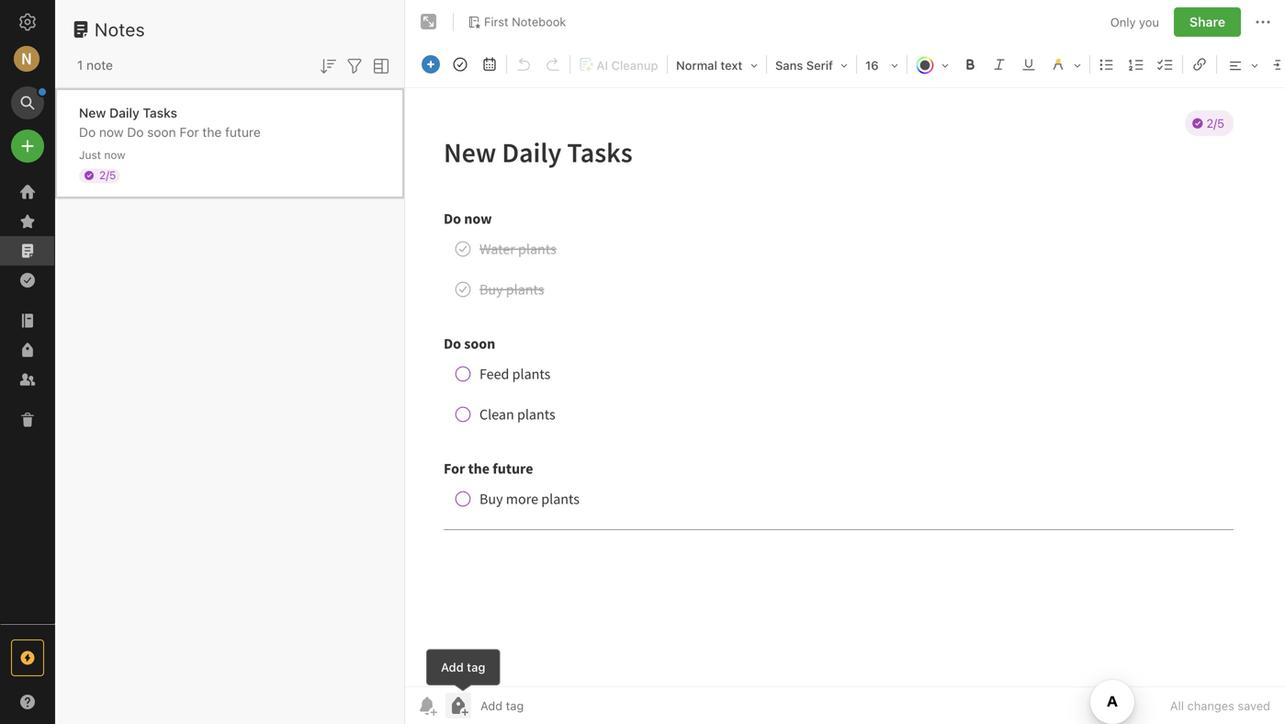 Task type: describe. For each thing, give the bounding box(es) containing it.
bold image
[[958, 51, 983, 77]]

the
[[203, 125, 222, 140]]

Note Editor text field
[[405, 88, 1286, 687]]

for
[[180, 125, 199, 140]]

2/5
[[99, 169, 116, 182]]

add tag image
[[448, 695, 470, 717]]

normal
[[676, 58, 718, 72]]

More actions field
[[1253, 7, 1275, 37]]

Insert field
[[417, 51, 445, 77]]

saved
[[1238, 699, 1271, 713]]

sans serif
[[776, 58, 834, 72]]

View options field
[[366, 53, 392, 77]]

1 note
[[77, 57, 113, 73]]

just now
[[79, 148, 126, 161]]

sans
[[776, 58, 804, 72]]

insert link image
[[1187, 51, 1213, 77]]

expand note image
[[418, 11, 440, 33]]

note window element
[[405, 0, 1286, 724]]

Font size field
[[859, 51, 905, 78]]

future
[[225, 125, 261, 140]]

Account field
[[0, 40, 55, 77]]

first notebook
[[484, 15, 566, 29]]

add tag
[[441, 660, 486, 674]]

now for do
[[99, 125, 124, 140]]

checklist image
[[1153, 51, 1179, 77]]

only
[[1111, 15, 1136, 29]]

upgrade image
[[17, 647, 39, 669]]

Font color field
[[910, 51, 956, 78]]

settings image
[[17, 11, 39, 33]]

home image
[[17, 181, 39, 203]]

Sort options field
[[317, 53, 339, 77]]

Font family field
[[769, 51, 855, 78]]

Add filters field
[[344, 53, 366, 77]]

16
[[866, 58, 879, 72]]

task image
[[448, 51, 473, 77]]

only you
[[1111, 15, 1160, 29]]

1 do from the left
[[79, 125, 96, 140]]

bulleted list image
[[1095, 51, 1120, 77]]



Task type: vqa. For each thing, say whether or not it's contained in the screenshot.
your
no



Task type: locate. For each thing, give the bounding box(es) containing it.
just
[[79, 148, 101, 161]]

all
[[1171, 699, 1185, 713]]

do down new daily tasks
[[127, 125, 144, 140]]

notebook
[[512, 15, 566, 29]]

0 vertical spatial now
[[99, 125, 124, 140]]

click to expand image
[[47, 690, 61, 712]]

Heading level field
[[670, 51, 765, 78]]

indent image
[[1267, 51, 1286, 77]]

tasks
[[143, 105, 177, 120]]

soon
[[147, 125, 176, 140]]

Highlight field
[[1044, 51, 1088, 78]]

now down daily at the left top of the page
[[99, 125, 124, 140]]

Alignment field
[[1220, 51, 1266, 78]]

normal text
[[676, 58, 743, 72]]

you
[[1140, 15, 1160, 29]]

do now do soon for the future
[[79, 125, 261, 140]]

now up 2/5
[[104, 148, 126, 161]]

serif
[[807, 58, 834, 72]]

new
[[79, 105, 106, 120]]

first
[[484, 15, 509, 29]]

changes
[[1188, 699, 1235, 713]]

WHAT'S NEW field
[[0, 687, 55, 717]]

add a reminder image
[[416, 695, 438, 717]]

note list element
[[55, 0, 405, 724]]

1
[[77, 57, 83, 73]]

first notebook button
[[461, 9, 573, 35]]

now for just
[[104, 148, 126, 161]]

add tag tooltip
[[426, 649, 500, 692]]

tree
[[0, 177, 55, 623]]

1 horizontal spatial do
[[127, 125, 144, 140]]

account image
[[14, 46, 40, 72]]

share
[[1190, 14, 1226, 29]]

new daily tasks
[[79, 105, 177, 120]]

add filters image
[[344, 55, 366, 77]]

add
[[441, 660, 464, 674]]

0 horizontal spatial do
[[79, 125, 96, 140]]

numbered list image
[[1124, 51, 1150, 77]]

more actions image
[[1253, 11, 1275, 33]]

share button
[[1175, 7, 1242, 37]]

calendar event image
[[477, 51, 503, 77]]

Add tag field
[[479, 698, 617, 714]]

note
[[87, 57, 113, 73]]

daily
[[109, 105, 140, 120]]

1 vertical spatial now
[[104, 148, 126, 161]]

add tag element
[[446, 693, 479, 719]]

text
[[721, 58, 743, 72]]

tag
[[467, 660, 486, 674]]

2 do from the left
[[127, 125, 144, 140]]

italic image
[[987, 51, 1013, 77]]

notes
[[95, 18, 145, 40]]

now
[[99, 125, 124, 140], [104, 148, 126, 161]]

underline image
[[1017, 51, 1042, 77]]

do down new
[[79, 125, 96, 140]]

do
[[79, 125, 96, 140], [127, 125, 144, 140]]

all changes saved
[[1171, 699, 1271, 713]]



